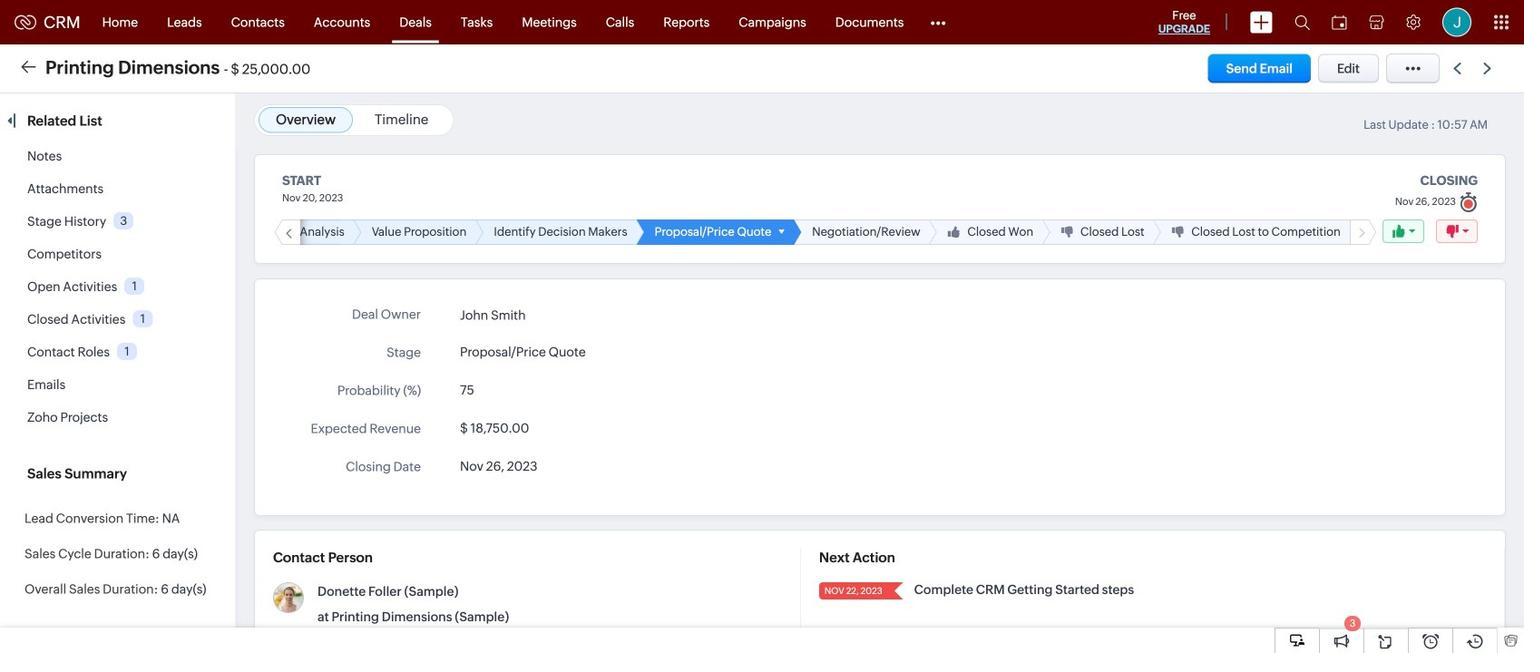 Task type: describe. For each thing, give the bounding box(es) containing it.
Other Modules field
[[919, 8, 958, 37]]

search element
[[1284, 0, 1321, 44]]

create menu image
[[1251, 11, 1273, 33]]

search image
[[1295, 15, 1311, 30]]

create menu element
[[1240, 0, 1284, 44]]

profile image
[[1443, 8, 1472, 37]]

next record image
[[1484, 63, 1496, 74]]

logo image
[[15, 15, 36, 29]]



Task type: vqa. For each thing, say whether or not it's contained in the screenshot.
Time:
no



Task type: locate. For each thing, give the bounding box(es) containing it.
calendar image
[[1332, 15, 1348, 29]]

profile element
[[1432, 0, 1483, 44]]

previous record image
[[1454, 63, 1462, 74]]



